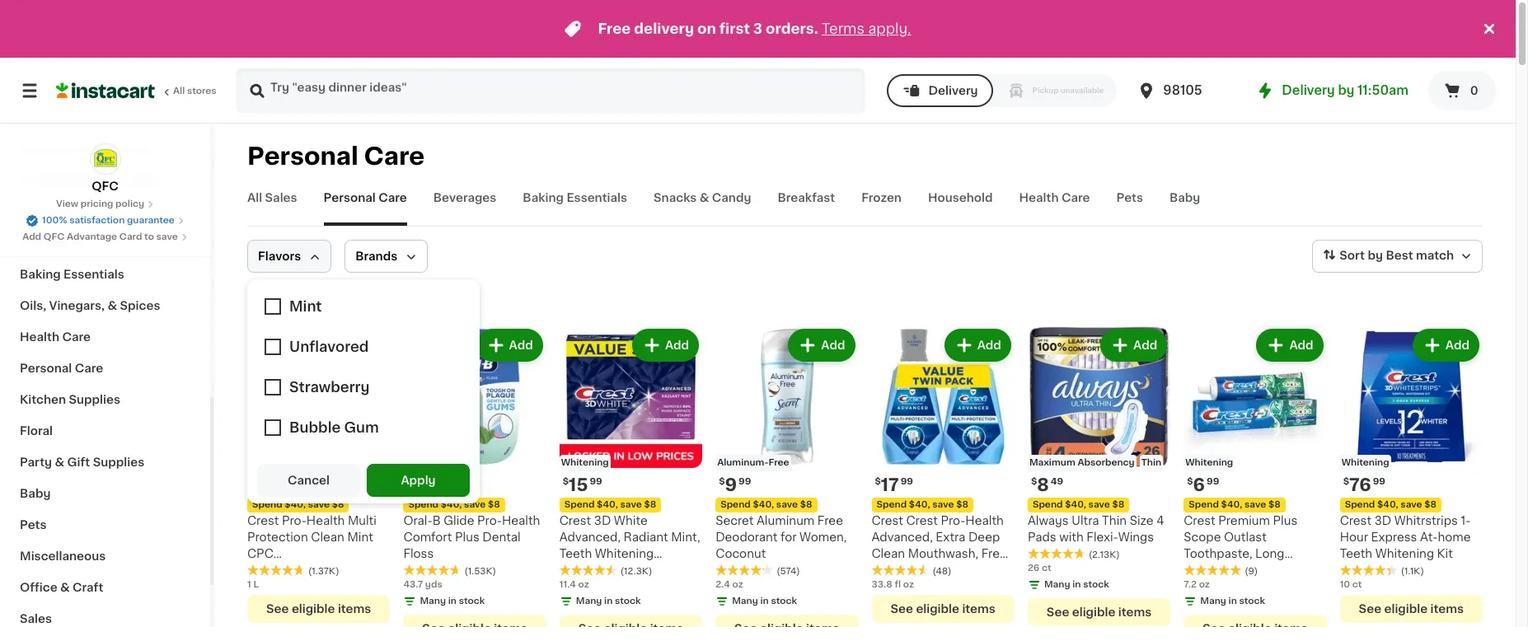 Task type: describe. For each thing, give the bounding box(es) containing it.
condiments & sauces link
[[10, 134, 200, 165]]

1 vertical spatial l
[[253, 581, 259, 590]]

3
[[753, 22, 763, 35]]

1 horizontal spatial baking essentials link
[[523, 190, 627, 226]]

flexi-
[[1087, 532, 1118, 544]]

dry
[[20, 112, 41, 124]]

apply button
[[367, 464, 470, 497]]

health care link for rightmost baby 'link'
[[1019, 190, 1090, 226]]

0 vertical spatial personal care
[[247, 144, 425, 168]]

2.4 oz
[[716, 581, 743, 590]]

1 vertical spatial health care
[[20, 331, 91, 343]]

save for 8
[[1089, 501, 1110, 510]]

mouthwash,
[[908, 548, 979, 560]]

17
[[881, 477, 899, 494]]

$8 for 6
[[1269, 501, 1281, 510]]

clean inside crest crest pro-health advanced, extra deep clean mouthwash, fresh mint, 1 l
[[872, 548, 905, 560]]

product group containing 17
[[872, 326, 1015, 623]]

$8 for 76
[[1425, 501, 1437, 510]]

mint, inside crest 3d white advanced, radiant mint, teeth whitening toothpaste with fluoride
[[671, 532, 700, 544]]

0 horizontal spatial breakfast link
[[10, 196, 200, 228]]

49
[[1051, 478, 1063, 487]]

product group containing 7
[[403, 326, 546, 627]]

kitchen
[[20, 394, 66, 406]]

advanced, inside crest 3d white advanced, radiant mint, teeth whitening toothpaste with fluoride
[[560, 532, 621, 544]]

white
[[614, 516, 648, 527]]

brands button
[[345, 240, 428, 273]]

frozen
[[862, 192, 902, 204]]

10
[[1340, 581, 1350, 590]]

all for all stores
[[173, 87, 185, 96]]

11.4 oz
[[560, 581, 589, 590]]

$8 for 7
[[488, 501, 500, 510]]

$40, for 76
[[1377, 501, 1399, 510]]

wings
[[1118, 532, 1154, 544]]

$ for 17
[[875, 478, 881, 487]]

policy
[[115, 199, 144, 209]]

soups
[[124, 175, 162, 186]]

0 vertical spatial essentials
[[567, 192, 627, 204]]

1 vertical spatial supplies
[[93, 457, 144, 468]]

98105 button
[[1137, 68, 1236, 114]]

absorbency
[[1078, 459, 1135, 468]]

secret aluminum free deodorant for women, coconut
[[716, 516, 847, 560]]

crest for 17
[[872, 516, 903, 527]]

see eligible items button for 17
[[872, 595, 1015, 623]]

sales link
[[10, 603, 200, 627]]

in for 15
[[604, 597, 613, 606]]

add for 6
[[1290, 340, 1314, 351]]

Search field
[[237, 69, 864, 112]]

by for sort
[[1368, 250, 1383, 261]]

add for 17
[[977, 340, 1001, 351]]

$ 8 49
[[1031, 477, 1063, 494]]

$ inside $ 8 spend $40, save $8 crest pro-health multi protection clean mint cpc antigingivitis/antiplaque oral rinse
[[251, 478, 257, 487]]

0 horizontal spatial household
[[20, 237, 85, 249]]

cancel
[[288, 475, 330, 486]]

plus inside oral-b glide pro-health comfort plus dental floss
[[455, 532, 480, 544]]

maximum absorbency thin
[[1029, 459, 1162, 468]]

flavor
[[1258, 565, 1293, 577]]

items for 17
[[962, 604, 996, 615]]

rinse
[[274, 581, 307, 593]]

oral-b glide pro-health comfort plus dental floss
[[403, 516, 540, 560]]

free inside secret aluminum free deodorant for women, coconut
[[818, 516, 843, 527]]

in for 7
[[448, 597, 457, 606]]

oral-
[[403, 516, 432, 527]]

$ for 7
[[407, 478, 413, 487]]

99 for 76
[[1373, 478, 1386, 487]]

$ for 15
[[563, 478, 569, 487]]

whitrstrips
[[1395, 516, 1458, 527]]

eligible for 76
[[1384, 604, 1428, 615]]

4
[[1157, 516, 1164, 527]]

stores
[[187, 87, 217, 96]]

limited time offer region
[[0, 0, 1480, 58]]

glide
[[444, 516, 474, 527]]

1 horizontal spatial baby link
[[1170, 190, 1201, 226]]

& left gift
[[55, 457, 64, 468]]

0 vertical spatial personal
[[247, 144, 358, 168]]

l inside crest crest pro-health advanced, extra deep clean mouthwash, fresh mint, 1 l
[[911, 565, 918, 577]]

teeth inside crest 3d white advanced, radiant mint, teeth whitening toothpaste with fluoride
[[560, 548, 592, 560]]

1 vertical spatial baking essentials link
[[10, 259, 200, 290]]

see down rinse
[[266, 604, 289, 615]]

1 vertical spatial personal
[[324, 192, 376, 204]]

$ 9 99
[[719, 477, 751, 494]]

delivery for delivery
[[929, 85, 978, 96]]

health care link for kitchen supplies link
[[10, 321, 200, 353]]

7
[[413, 477, 423, 494]]

sales inside sales link
[[20, 613, 52, 625]]

brands
[[355, 251, 398, 262]]

pro- inside oral-b glide pro-health comfort plus dental floss
[[477, 516, 502, 527]]

whitening inside crest 3d white advanced, radiant mint, teeth whitening toothpaste with fluoride
[[595, 548, 654, 560]]

in for 9
[[760, 597, 769, 606]]

pads
[[1028, 532, 1056, 544]]

see eligible items for 76
[[1359, 604, 1464, 615]]

view pricing policy link
[[56, 198, 154, 211]]

1 add button from the left
[[322, 331, 385, 360]]

oz for 15
[[578, 581, 589, 590]]

1 vertical spatial pets
[[20, 519, 47, 531]]

gift
[[67, 457, 90, 468]]

view pricing policy
[[56, 199, 144, 209]]

1 horizontal spatial pets
[[1117, 192, 1143, 204]]

$8 for 8
[[1112, 501, 1125, 510]]

delivery by 11:50am link
[[1256, 81, 1409, 101]]

(9)
[[1245, 567, 1258, 577]]

beverages link
[[433, 190, 497, 226]]

product group containing 76
[[1340, 326, 1483, 627]]

1 vertical spatial pets link
[[10, 509, 200, 541]]

whitening for 76
[[1342, 459, 1390, 468]]

office & craft link
[[10, 572, 200, 603]]

antigingivitis/antiplaque
[[247, 565, 389, 577]]

6
[[1193, 477, 1205, 494]]

spend $40, save $8 for 8
[[1033, 501, 1125, 510]]

0 vertical spatial household link
[[928, 190, 993, 226]]

spend inside $ 8 spend $40, save $8 crest pro-health multi protection clean mint cpc antigingivitis/antiplaque oral rinse
[[252, 501, 282, 510]]

0 vertical spatial supplies
[[69, 394, 120, 406]]

add button for 6
[[1258, 331, 1322, 360]]

baking essentials inside baking essentials link
[[20, 269, 124, 280]]

all stores link
[[56, 68, 218, 114]]

1 horizontal spatial pets link
[[1117, 190, 1143, 226]]

& left soups
[[112, 175, 121, 186]]

delivery
[[634, 22, 694, 35]]

see eligible items down rinse
[[266, 604, 371, 615]]

save for 15
[[620, 501, 642, 510]]

spend for 7
[[408, 501, 439, 510]]

0 vertical spatial personal care link
[[324, 190, 407, 226]]

in for 6
[[1229, 597, 1237, 606]]

instacart logo image
[[56, 81, 155, 101]]

clean inside $ 8 spend $40, save $8 crest pro-health multi protection clean mint cpc antigingivitis/antiplaque oral rinse
[[311, 532, 344, 544]]

home
[[1438, 532, 1471, 544]]

goods for canned
[[69, 175, 109, 186]]

add button for 17
[[946, 331, 1010, 360]]

apply.
[[868, 22, 911, 35]]

eligible down rinse
[[292, 604, 335, 615]]

delivery by 11:50am
[[1282, 84, 1409, 96]]

radiant
[[624, 532, 668, 544]]

(574)
[[777, 567, 800, 577]]

0 vertical spatial household
[[928, 192, 993, 204]]

condiments & sauces
[[20, 143, 152, 155]]

spend $40, save $8 for 76
[[1345, 501, 1437, 510]]

3 oz from the left
[[903, 581, 914, 590]]

many in stock for 7
[[420, 597, 485, 606]]

10 ct
[[1340, 581, 1362, 590]]

thin for absorbency
[[1141, 459, 1162, 468]]

11.4
[[560, 581, 576, 590]]

1 horizontal spatial breakfast link
[[778, 190, 835, 226]]

thin for ultra
[[1102, 516, 1127, 527]]

qfc logo image
[[89, 143, 121, 175]]

dry goods & pasta
[[20, 112, 132, 124]]

party & gift supplies link
[[10, 447, 200, 478]]

6 product group from the left
[[1028, 326, 1171, 627]]

1 horizontal spatial baking
[[523, 192, 564, 204]]

1 vertical spatial breakfast
[[20, 206, 77, 218]]

office
[[20, 582, 57, 594]]

8 for $ 8 spend $40, save $8 crest pro-health multi protection clean mint cpc antigingivitis/antiplaque oral rinse
[[257, 477, 269, 494]]

see eligible items for 17
[[891, 604, 996, 615]]

with inside always ultra thin size 4 pads with flexi-wings
[[1059, 532, 1084, 544]]

see for 76
[[1359, 604, 1382, 615]]

vinegars,
[[49, 300, 105, 312]]

party & gift supplies
[[20, 457, 144, 468]]

$8 for 9
[[800, 501, 812, 510]]

see eligible items button down rinse
[[247, 595, 390, 623]]

11:50am
[[1358, 84, 1409, 96]]

(12.3k)
[[621, 567, 652, 577]]

ct for 76
[[1353, 581, 1362, 590]]

spend for 6
[[1189, 501, 1219, 510]]

100%
[[42, 216, 67, 225]]

whitening for 7
[[405, 459, 453, 468]]

candy
[[712, 192, 751, 204]]

2 vertical spatial personal
[[20, 363, 72, 374]]

express
[[1371, 532, 1417, 544]]

1 vertical spatial essentials
[[64, 269, 124, 280]]

add for 8
[[1133, 340, 1158, 351]]

26 ct
[[1028, 564, 1051, 573]]

on
[[697, 22, 716, 35]]

save right to
[[156, 232, 178, 242]]

qfc link
[[89, 143, 121, 195]]

save inside $ 8 spend $40, save $8 crest pro-health multi protection clean mint cpc antigingivitis/antiplaque oral rinse
[[308, 501, 330, 510]]

canned goods & soups
[[20, 175, 162, 186]]

crest for 15
[[560, 516, 591, 527]]

see for 17
[[891, 604, 913, 615]]

apply
[[401, 475, 436, 486]]

& left spices
[[108, 300, 117, 312]]

$ 76 99
[[1343, 477, 1386, 494]]

snacks & candy link
[[654, 190, 751, 226]]

stock for 7
[[459, 597, 485, 606]]

lasting
[[1184, 565, 1226, 577]]

26
[[1028, 564, 1040, 573]]

oils,
[[20, 300, 46, 312]]

save for 17
[[932, 501, 954, 510]]

crest 3d whitrstrips 1- hour express at-home teeth whitening kit
[[1340, 516, 1471, 560]]

7.2
[[1184, 581, 1197, 590]]

premium
[[1219, 516, 1270, 527]]

1 vertical spatial household link
[[10, 228, 200, 259]]

stock for 15
[[615, 597, 641, 606]]

product group containing 6
[[1184, 326, 1327, 627]]

kit
[[1437, 548, 1453, 560]]

all for all sales
[[247, 192, 262, 204]]

99 for 15
[[590, 478, 602, 487]]

toothpaste
[[560, 565, 625, 577]]

3d for 76
[[1375, 516, 1392, 527]]

add for 76
[[1446, 340, 1470, 351]]

Best match Sort by field
[[1313, 240, 1483, 273]]

$ 6 99
[[1187, 477, 1219, 494]]

mint inside $ 8 spend $40, save $8 crest pro-health multi protection clean mint cpc antigingivitis/antiplaque oral rinse
[[347, 532, 373, 544]]

product group containing 9
[[716, 326, 859, 627]]

snacks & candy
[[654, 192, 751, 204]]

99 for 7
[[425, 478, 437, 487]]



Task type: locate. For each thing, give the bounding box(es) containing it.
1-
[[1461, 516, 1471, 527]]

$40, up glide
[[441, 501, 462, 510]]

coconut
[[716, 548, 766, 560]]

8 spend from the left
[[1345, 501, 1375, 510]]

spend $40, save $8 down $ 17 99
[[877, 501, 969, 510]]

personal care
[[247, 144, 425, 168], [324, 192, 407, 204], [20, 363, 103, 374]]

delivery for delivery by 11:50am
[[1282, 84, 1335, 96]]

advanced, up mouthwash,
[[872, 532, 933, 544]]

$40, for 9
[[753, 501, 774, 510]]

many in stock
[[1044, 581, 1109, 590], [420, 597, 485, 606], [576, 597, 641, 606], [732, 597, 797, 606], [1200, 597, 1265, 606]]

$8 up always ultra thin size 4 pads with flexi-wings
[[1112, 501, 1125, 510]]

advanced, inside crest crest pro-health advanced, extra deep clean mouthwash, fresh mint, 1 l
[[872, 532, 933, 544]]

yds
[[425, 581, 442, 590]]

1 vertical spatial plus
[[455, 532, 480, 544]]

0 vertical spatial plus
[[1273, 516, 1298, 527]]

aluminum-
[[717, 459, 769, 468]]

0 horizontal spatial health care link
[[10, 321, 200, 353]]

supplies down floral link
[[93, 457, 144, 468]]

$40, down $ 76 99
[[1377, 501, 1399, 510]]

0 horizontal spatial with
[[628, 565, 653, 577]]

5 add button from the left
[[946, 331, 1010, 360]]

$8 up dental
[[488, 501, 500, 510]]

add button for 7
[[478, 331, 541, 360]]

eligible for 17
[[916, 604, 960, 615]]

1 pro- from the left
[[282, 516, 307, 527]]

$8 for 17
[[956, 501, 969, 510]]

2 product group from the left
[[403, 326, 546, 627]]

personal up brands
[[324, 192, 376, 204]]

1 horizontal spatial l
[[911, 565, 918, 577]]

3 $40, from the left
[[597, 501, 618, 510]]

save for 6
[[1245, 501, 1266, 510]]

always ultra thin size 4 pads with flexi-wings
[[1028, 516, 1164, 544]]

all sales
[[247, 192, 297, 204]]

1 crest from the left
[[247, 516, 279, 527]]

see eligible items down the (2.13k)
[[1047, 607, 1152, 619]]

teeth inside crest 3d whitrstrips 1- hour express at-home teeth whitening kit
[[1340, 548, 1373, 560]]

all inside all stores link
[[173, 87, 185, 96]]

see eligible items down (1.1k)
[[1359, 604, 1464, 615]]

spend for 15
[[564, 501, 595, 510]]

add button for 9
[[790, 331, 854, 360]]

1 horizontal spatial sales
[[265, 192, 297, 204]]

sales inside all sales link
[[265, 192, 297, 204]]

items for 76
[[1431, 604, 1464, 615]]

many for 6
[[1200, 597, 1227, 606]]

l down the cpc
[[253, 581, 259, 590]]

2 spend $40, save $8 from the left
[[564, 501, 656, 510]]

2 99 from the left
[[590, 478, 602, 487]]

crest down '17'
[[872, 516, 903, 527]]

99 inside $ 17 99
[[901, 478, 913, 487]]

baby inside 'link'
[[20, 488, 51, 500]]

4 $8 from the left
[[800, 501, 812, 510]]

(48)
[[933, 567, 952, 577]]

3 spend from the left
[[564, 501, 595, 510]]

whitening up apply
[[405, 459, 453, 468]]

multi
[[348, 516, 377, 527]]

1 vertical spatial health care link
[[10, 321, 200, 353]]

8 add button from the left
[[1414, 331, 1478, 360]]

add qfc advantage card to save
[[22, 232, 178, 242]]

pro- inside crest crest pro-health advanced, extra deep clean mouthwash, fresh mint, 1 l
[[941, 516, 966, 527]]

6 add button from the left
[[1102, 331, 1166, 360]]

100% satisfaction guarantee button
[[26, 211, 185, 228]]

spend up the always
[[1033, 501, 1063, 510]]

3 add button from the left
[[634, 331, 697, 360]]

3 $8 from the left
[[644, 501, 656, 510]]

many in stock for 8
[[1044, 581, 1109, 590]]

7 $40, from the left
[[1221, 501, 1243, 510]]

health inside crest crest pro-health advanced, extra deep clean mouthwash, fresh mint, 1 l
[[966, 516, 1004, 527]]

$8 for 15
[[644, 501, 656, 510]]

plus
[[1273, 516, 1298, 527], [455, 532, 480, 544]]

9
[[725, 477, 737, 494]]

crest for 6
[[1184, 516, 1216, 527]]

thin inside always ultra thin size 4 pads with flexi-wings
[[1102, 516, 1127, 527]]

1 $8 from the left
[[332, 501, 344, 510]]

spend $40, save $8 for 17
[[877, 501, 969, 510]]

whitening up (12.3k)
[[595, 548, 654, 560]]

crest inside crest 3d whitrstrips 1- hour express at-home teeth whitening kit
[[1340, 516, 1372, 527]]

3d inside crest 3d whitrstrips 1- hour express at-home teeth whitening kit
[[1375, 516, 1392, 527]]

household link down 100% satisfaction guarantee
[[10, 228, 200, 259]]

$40, inside $ 8 spend $40, save $8 crest pro-health multi protection clean mint cpc antigingivitis/antiplaque oral rinse
[[285, 501, 306, 510]]

personal care inside personal care link
[[20, 363, 103, 374]]

1 horizontal spatial plus
[[1273, 516, 1298, 527]]

personal up all sales
[[247, 144, 358, 168]]

see eligible items button down the (2.13k)
[[1028, 599, 1171, 627]]

5 spend from the left
[[877, 501, 907, 510]]

spend $40, save $8 up ultra
[[1033, 501, 1125, 510]]

spend $40, save $8 up glide
[[408, 501, 500, 510]]

0 horizontal spatial pets link
[[10, 509, 200, 541]]

3 product group from the left
[[560, 326, 702, 627]]

breakfast down canned
[[20, 206, 77, 218]]

2 3d from the left
[[1375, 516, 1392, 527]]

1 product group from the left
[[247, 326, 390, 623]]

add button for 76
[[1414, 331, 1478, 360]]

6 spend $40, save $8 from the left
[[1189, 501, 1281, 510]]

spend for 76
[[1345, 501, 1375, 510]]

4 product group from the left
[[716, 326, 859, 627]]

2 $8 from the left
[[488, 501, 500, 510]]

product group
[[247, 326, 390, 623], [403, 326, 546, 627], [560, 326, 702, 627], [716, 326, 859, 627], [872, 326, 1015, 623], [1028, 326, 1171, 627], [1184, 326, 1327, 627], [1340, 326, 1483, 627]]

see down 10 ct
[[1359, 604, 1382, 615]]

stock for 8
[[1083, 581, 1109, 590]]

(1.53k)
[[464, 567, 496, 577]]

whitening for 15
[[561, 459, 609, 468]]

$40, for 15
[[597, 501, 618, 510]]

$8 up 'white'
[[644, 501, 656, 510]]

stock for 6
[[1239, 597, 1265, 606]]

see eligible items button for 76
[[1340, 595, 1483, 623]]

eligible for 8
[[1072, 607, 1116, 619]]

personal up "kitchen"
[[20, 363, 72, 374]]

7.2 oz
[[1184, 581, 1210, 590]]

$ inside $ 76 99
[[1343, 478, 1349, 487]]

1 horizontal spatial 3d
[[1375, 516, 1392, 527]]

0 vertical spatial baking essentials
[[523, 192, 627, 204]]

1 horizontal spatial breakfast
[[778, 192, 835, 204]]

pro-
[[282, 516, 307, 527], [477, 516, 502, 527], [941, 516, 966, 527]]

1 teeth from the left
[[560, 548, 592, 560]]

3 spend $40, save $8 from the left
[[721, 501, 812, 510]]

with down radiant
[[628, 565, 653, 577]]

1 vertical spatial personal care
[[324, 192, 407, 204]]

items down kit
[[1431, 604, 1464, 615]]

& left pasta
[[87, 112, 96, 124]]

free up aluminum at the bottom of the page
[[769, 459, 789, 468]]

essentials left snacks
[[567, 192, 627, 204]]

pro- inside $ 8 spend $40, save $8 crest pro-health multi protection clean mint cpc antigingivitis/antiplaque oral rinse
[[282, 516, 307, 527]]

advanced, up toothpaste
[[560, 532, 621, 544]]

delivery inside "link"
[[1282, 84, 1335, 96]]

1 horizontal spatial free
[[769, 459, 789, 468]]

4 spend $40, save $8 from the left
[[877, 501, 969, 510]]

many in stock down (9)
[[1200, 597, 1265, 606]]

7 $8 from the left
[[1269, 501, 1281, 510]]

crest up hour
[[1340, 516, 1372, 527]]

all up flavors on the top left of the page
[[247, 192, 262, 204]]

crest
[[247, 516, 279, 527], [560, 516, 591, 527], [872, 516, 903, 527], [906, 516, 938, 527], [1184, 516, 1216, 527], [1340, 516, 1372, 527]]

spend up protection at bottom
[[252, 501, 282, 510]]

8 $ from the left
[[1343, 478, 1349, 487]]

1 horizontal spatial qfc
[[92, 181, 118, 192]]

$ inside $ 15 99
[[563, 478, 569, 487]]

6 99 from the left
[[1373, 478, 1386, 487]]

see down '26 ct'
[[1047, 607, 1069, 619]]

add button
[[322, 331, 385, 360], [478, 331, 541, 360], [634, 331, 697, 360], [790, 331, 854, 360], [946, 331, 1010, 360], [1102, 331, 1166, 360], [1258, 331, 1322, 360], [1414, 331, 1478, 360]]

many down the yds
[[420, 597, 446, 606]]

pro- up dental
[[477, 516, 502, 527]]

kitchen supplies
[[20, 394, 120, 406]]

1 down the cpc
[[247, 581, 251, 590]]

99 inside $ 7 99
[[425, 478, 437, 487]]

b
[[432, 516, 441, 527]]

teeth down hour
[[1340, 548, 1373, 560]]

1 vertical spatial goods
[[69, 175, 109, 186]]

1 $ from the left
[[251, 478, 257, 487]]

all stores
[[173, 87, 217, 96]]

see eligible items button
[[247, 595, 390, 623], [872, 595, 1015, 623], [1340, 595, 1483, 623], [1028, 599, 1171, 627]]

household right the frozen at top right
[[928, 192, 993, 204]]

0 horizontal spatial 3d
[[594, 516, 611, 527]]

spend down 76
[[1345, 501, 1375, 510]]

thin right absorbency
[[1141, 459, 1162, 468]]

1 spend $40, save $8 from the left
[[408, 501, 500, 510]]

0 horizontal spatial baking
[[20, 269, 61, 280]]

5 99 from the left
[[1207, 478, 1219, 487]]

scope
[[1184, 532, 1221, 544]]

whitening for 6
[[1186, 459, 1233, 468]]

spend $40, save $8 for 6
[[1189, 501, 1281, 510]]

flavors button
[[247, 240, 332, 273]]

99 for 6
[[1207, 478, 1219, 487]]

1 vertical spatial all
[[247, 192, 262, 204]]

5 $8 from the left
[[956, 501, 969, 510]]

$8 up aluminum at the bottom of the page
[[800, 501, 812, 510]]

1 horizontal spatial by
[[1368, 250, 1383, 261]]

thin up flexi-
[[1102, 516, 1127, 527]]

0 horizontal spatial 1
[[247, 581, 251, 590]]

personal care link up brands
[[324, 190, 407, 226]]

4 99 from the left
[[901, 478, 913, 487]]

99 inside $ 9 99
[[739, 478, 751, 487]]

3d for 15
[[594, 516, 611, 527]]

2 vertical spatial personal care
[[20, 363, 103, 374]]

1 vertical spatial personal care link
[[10, 353, 200, 384]]

free inside limited time offer region
[[598, 22, 631, 35]]

save up the whitrstrips
[[1401, 501, 1422, 510]]

0 vertical spatial by
[[1338, 84, 1355, 96]]

0
[[1470, 85, 1479, 96]]

0 vertical spatial 1
[[904, 565, 909, 577]]

items down '(1.37k)'
[[338, 604, 371, 615]]

by right sort
[[1368, 250, 1383, 261]]

add button for 15
[[634, 331, 697, 360]]

$8 inside $ 8 spend $40, save $8 crest pro-health multi protection clean mint cpc antigingivitis/antiplaque oral rinse
[[332, 501, 344, 510]]

1 horizontal spatial baby
[[1170, 192, 1201, 204]]

save
[[156, 232, 178, 242], [308, 501, 330, 510], [464, 501, 486, 510], [620, 501, 642, 510], [776, 501, 798, 510], [932, 501, 954, 510], [1089, 501, 1110, 510], [1245, 501, 1266, 510], [1401, 501, 1422, 510]]

breakfast link
[[778, 190, 835, 226], [10, 196, 200, 228]]

1 horizontal spatial 8
[[1037, 477, 1049, 494]]

1 advanced, from the left
[[560, 532, 621, 544]]

mint down the toothpaste,
[[1229, 565, 1255, 577]]

outlast
[[1224, 532, 1267, 544]]

& inside "link"
[[87, 112, 96, 124]]

0 horizontal spatial health care
[[20, 331, 91, 343]]

baby
[[1170, 192, 1201, 204], [20, 488, 51, 500]]

spend down '17'
[[877, 501, 907, 510]]

household
[[928, 192, 993, 204], [20, 237, 85, 249]]

comfort
[[403, 532, 452, 544]]

(1.1k)
[[1401, 567, 1424, 577]]

7 product group from the left
[[1184, 326, 1327, 627]]

baking up oils, at the left of the page
[[20, 269, 61, 280]]

crest inside "crest premium plus scope outlast toothpaste, long lasting mint flavor"
[[1184, 516, 1216, 527]]

2 spend from the left
[[408, 501, 439, 510]]

goods up pricing
[[69, 175, 109, 186]]

99 inside $ 6 99
[[1207, 478, 1219, 487]]

see eligible items
[[266, 604, 371, 615], [891, 604, 996, 615], [1359, 604, 1464, 615], [1047, 607, 1152, 619]]

stock for 9
[[771, 597, 797, 606]]

3d left 'white'
[[594, 516, 611, 527]]

0 horizontal spatial free
[[598, 22, 631, 35]]

save for 9
[[776, 501, 798, 510]]

spend $40, save $8 for 7
[[408, 501, 500, 510]]

None search field
[[236, 68, 866, 114]]

kitchen supplies link
[[10, 384, 200, 415]]

2 teeth from the left
[[1340, 548, 1373, 560]]

health inside $ 8 spend $40, save $8 crest pro-health multi protection clean mint cpc antigingivitis/antiplaque oral rinse
[[307, 516, 345, 527]]

(1.37k)
[[308, 567, 339, 577]]

0 vertical spatial clean
[[311, 532, 344, 544]]

0 horizontal spatial delivery
[[929, 85, 978, 96]]

see eligible items down '(48)'
[[891, 604, 996, 615]]

0 vertical spatial mint
[[347, 532, 373, 544]]

$40, for 8
[[1065, 501, 1086, 510]]

1 vertical spatial baby
[[20, 488, 51, 500]]

save up glide
[[464, 501, 486, 510]]

deep
[[969, 532, 1000, 544]]

2 $ from the left
[[407, 478, 413, 487]]

spend up oral-
[[408, 501, 439, 510]]

$40, down cancel
[[285, 501, 306, 510]]

many for 7
[[420, 597, 446, 606]]

1 spend from the left
[[252, 501, 282, 510]]

0 vertical spatial all
[[173, 87, 185, 96]]

& left craft at the left of page
[[60, 582, 70, 594]]

in for 8
[[1073, 581, 1081, 590]]

8 product group from the left
[[1340, 326, 1483, 627]]

service type group
[[887, 74, 1117, 107]]

items
[[338, 604, 371, 615], [962, 604, 996, 615], [1431, 604, 1464, 615], [1118, 607, 1152, 619]]

0 vertical spatial health care link
[[1019, 190, 1090, 226]]

1 vertical spatial baking essentials
[[20, 269, 124, 280]]

8 $8 from the left
[[1425, 501, 1437, 510]]

33.8 fl oz
[[872, 581, 914, 590]]

4 $40, from the left
[[753, 501, 774, 510]]

supplies up floral link
[[69, 394, 120, 406]]

add for 9
[[821, 340, 845, 351]]

l up 33.8 fl oz
[[911, 565, 918, 577]]

$ 17 99
[[875, 477, 913, 494]]

1 vertical spatial free
[[769, 459, 789, 468]]

secret
[[716, 516, 754, 527]]

maximum
[[1029, 459, 1076, 468]]

see down 'fl'
[[891, 604, 913, 615]]

1 vertical spatial mint
[[1229, 565, 1255, 577]]

& left sauces
[[96, 143, 106, 155]]

$ for 8
[[1031, 478, 1037, 487]]

many in stock down (574)
[[732, 597, 797, 606]]

with inside crest 3d white advanced, radiant mint, teeth whitening toothpaste with fluoride
[[628, 565, 653, 577]]

$8 down cancel button
[[332, 501, 344, 510]]

canned goods & soups link
[[10, 165, 200, 196]]

2 $40, from the left
[[441, 501, 462, 510]]

7 spend from the left
[[1189, 501, 1219, 510]]

mint, inside crest crest pro-health advanced, extra deep clean mouthwash, fresh mint, 1 l
[[872, 565, 901, 577]]

spend for 8
[[1033, 501, 1063, 510]]

many for 9
[[732, 597, 758, 606]]

0 horizontal spatial essentials
[[64, 269, 124, 280]]

add for 15
[[665, 340, 689, 351]]

long
[[1256, 548, 1285, 560]]

1 inside crest crest pro-health advanced, extra deep clean mouthwash, fresh mint, 1 l
[[904, 565, 909, 577]]

1 99 from the left
[[425, 478, 437, 487]]

0 vertical spatial ct
[[1042, 564, 1051, 573]]

$8 up extra
[[956, 501, 969, 510]]

1 oz from the left
[[578, 581, 589, 590]]

0 horizontal spatial plus
[[455, 532, 480, 544]]

1 horizontal spatial baking essentials
[[523, 192, 627, 204]]

2 add button from the left
[[478, 331, 541, 360]]

43.7
[[403, 581, 423, 590]]

0 vertical spatial breakfast
[[778, 192, 835, 204]]

0 horizontal spatial qfc
[[44, 232, 65, 242]]

1 horizontal spatial clean
[[872, 548, 905, 560]]

stock down the (2.13k)
[[1083, 581, 1109, 590]]

many in stock down fluoride
[[576, 597, 641, 606]]

8 for $ 8 49
[[1037, 477, 1049, 494]]

stock down "(1.53k)"
[[459, 597, 485, 606]]

$ inside $ 17 99
[[875, 478, 881, 487]]

household down 100%
[[20, 237, 85, 249]]

essentials up oils, vinegars, & spices
[[64, 269, 124, 280]]

99 for 9
[[739, 478, 751, 487]]

$40,
[[285, 501, 306, 510], [441, 501, 462, 510], [597, 501, 618, 510], [753, 501, 774, 510], [909, 501, 930, 510], [1065, 501, 1086, 510], [1221, 501, 1243, 510], [1377, 501, 1399, 510]]

6 $40, from the left
[[1065, 501, 1086, 510]]

$40, for 7
[[441, 501, 462, 510]]

3 99 from the left
[[739, 478, 751, 487]]

baking right "beverages"
[[523, 192, 564, 204]]

0 horizontal spatial pro-
[[282, 516, 307, 527]]

1 vertical spatial by
[[1368, 250, 1383, 261]]

oz for 9
[[732, 581, 743, 590]]

3d inside crest 3d white advanced, radiant mint, teeth whitening toothpaste with fluoride
[[594, 516, 611, 527]]

4 crest from the left
[[906, 516, 938, 527]]

many for 8
[[1044, 581, 1070, 590]]

0 horizontal spatial thin
[[1102, 516, 1127, 527]]

3 crest from the left
[[872, 516, 903, 527]]

spend for 9
[[721, 501, 751, 510]]

2 advanced, from the left
[[872, 532, 933, 544]]

4 oz from the left
[[1199, 581, 1210, 590]]

0 vertical spatial baking essentials link
[[523, 190, 627, 226]]

items for 8
[[1118, 607, 1152, 619]]

sort by
[[1340, 250, 1383, 261]]

7 $ from the left
[[1187, 478, 1193, 487]]

$ inside $ 7 99
[[407, 478, 413, 487]]

1 $40, from the left
[[285, 501, 306, 510]]

2 crest from the left
[[560, 516, 591, 527]]

free delivery on first 3 orders. terms apply.
[[598, 22, 911, 35]]

6 crest from the left
[[1340, 516, 1372, 527]]

delivery button
[[887, 74, 993, 107]]

2 pro- from the left
[[477, 516, 502, 527]]

0 vertical spatial pets link
[[1117, 190, 1143, 226]]

free up women, on the right bottom
[[818, 516, 843, 527]]

sales
[[265, 192, 297, 204], [20, 613, 52, 625]]

all inside all sales link
[[247, 192, 262, 204]]

1 horizontal spatial household link
[[928, 190, 993, 226]]

spend for 17
[[877, 501, 907, 510]]

1 8 from the left
[[257, 477, 269, 494]]

see eligible items button down '(48)'
[[872, 595, 1015, 623]]

7 spend $40, save $8 from the left
[[1345, 501, 1437, 510]]

spend $40, save $8 up "premium"
[[1189, 501, 1281, 510]]

add button for 8
[[1102, 331, 1166, 360]]

5 product group from the left
[[872, 326, 1015, 623]]

2 8 from the left
[[1037, 477, 1049, 494]]

with down ultra
[[1059, 532, 1084, 544]]

4 spend from the left
[[721, 501, 751, 510]]

floral
[[20, 425, 53, 437]]

1 vertical spatial with
[[628, 565, 653, 577]]

6 spend from the left
[[1033, 501, 1063, 510]]

oils, vinegars, & spices link
[[10, 290, 200, 321]]

1 horizontal spatial health care
[[1019, 192, 1090, 204]]

0 horizontal spatial clean
[[311, 532, 344, 544]]

$ inside $ 8 49
[[1031, 478, 1037, 487]]

$ 8 spend $40, save $8 crest pro-health multi protection clean mint cpc antigingivitis/antiplaque oral rinse
[[247, 477, 389, 593]]

qfc up view pricing policy link
[[92, 181, 118, 192]]

goods inside dry goods & pasta "link"
[[44, 112, 84, 124]]

0 vertical spatial free
[[598, 22, 631, 35]]

spend $40, save $8 up aluminum at the bottom of the page
[[721, 501, 812, 510]]

save up ultra
[[1089, 501, 1110, 510]]

by inside field
[[1368, 250, 1383, 261]]

goods inside canned goods & soups link
[[69, 175, 109, 186]]

clean up 33.8 fl oz
[[872, 548, 905, 560]]

2 vertical spatial free
[[818, 516, 843, 527]]

best match
[[1386, 250, 1454, 261]]

plus up "long"
[[1273, 516, 1298, 527]]

ct right 10
[[1353, 581, 1362, 590]]

99 inside $ 76 99
[[1373, 478, 1386, 487]]

breakfast
[[778, 192, 835, 204], [20, 206, 77, 218]]

health care link
[[1019, 190, 1090, 226], [10, 321, 200, 353]]

3 pro- from the left
[[941, 516, 966, 527]]

76
[[1349, 477, 1371, 494]]

$40, up "premium"
[[1221, 501, 1243, 510]]

5 $ from the left
[[875, 478, 881, 487]]

1 horizontal spatial thin
[[1141, 459, 1162, 468]]

whitening inside crest 3d whitrstrips 1- hour express at-home teeth whitening kit
[[1375, 548, 1434, 560]]

many down 2.4 oz
[[732, 597, 758, 606]]

15
[[569, 477, 588, 494]]

health inside oral-b glide pro-health comfort plus dental floss
[[502, 516, 540, 527]]

household link right frozen link
[[928, 190, 993, 226]]

see for 8
[[1047, 607, 1069, 619]]

crest crest pro-health advanced, extra deep clean mouthwash, fresh mint, 1 l
[[872, 516, 1014, 577]]

eligible down the (2.13k)
[[1072, 607, 1116, 619]]

3 $ from the left
[[563, 478, 569, 487]]

$40, for 6
[[1221, 501, 1243, 510]]

0 vertical spatial baby link
[[1170, 190, 1201, 226]]

1 l
[[247, 581, 259, 590]]

2 horizontal spatial pro-
[[941, 516, 966, 527]]

0 horizontal spatial baby link
[[10, 478, 200, 509]]

5 crest from the left
[[1184, 516, 1216, 527]]

baking essentials
[[523, 192, 627, 204], [20, 269, 124, 280]]

many in stock for 15
[[576, 597, 641, 606]]

many down 7.2 oz
[[1200, 597, 1227, 606]]

fluoride
[[560, 581, 606, 593]]

99 inside $ 15 99
[[590, 478, 602, 487]]

1 horizontal spatial 1
[[904, 565, 909, 577]]

view
[[56, 199, 78, 209]]

spend $40, save $8 for 15
[[564, 501, 656, 510]]

6 $ from the left
[[1031, 478, 1037, 487]]

5 $40, from the left
[[909, 501, 930, 510]]

1 horizontal spatial household
[[928, 192, 993, 204]]

0 horizontal spatial personal care link
[[10, 353, 200, 384]]

add for 7
[[509, 340, 533, 351]]

see eligible items for 8
[[1047, 607, 1152, 619]]

7 add button from the left
[[1258, 331, 1322, 360]]

first
[[719, 22, 750, 35]]

$40, down $ 17 99
[[909, 501, 930, 510]]

0 vertical spatial baking
[[523, 192, 564, 204]]

terms
[[822, 22, 865, 35]]

many in stock for 6
[[1200, 597, 1265, 606]]

many in stock for 9
[[732, 597, 797, 606]]

1 horizontal spatial teeth
[[1340, 548, 1373, 560]]

crest down 15
[[560, 516, 591, 527]]

miscellaneous link
[[10, 541, 200, 572]]

at-
[[1420, 532, 1438, 544]]

$ for 9
[[719, 478, 725, 487]]

add qfc advantage card to save link
[[22, 231, 188, 244]]

oz right 7.2
[[1199, 581, 1210, 590]]

99
[[425, 478, 437, 487], [590, 478, 602, 487], [739, 478, 751, 487], [901, 478, 913, 487], [1207, 478, 1219, 487], [1373, 478, 1386, 487]]

8 left cancel
[[257, 477, 269, 494]]

oils, vinegars, & spices
[[20, 300, 160, 312]]

dental
[[483, 532, 521, 544]]

sort
[[1340, 250, 1365, 261]]

see eligible items button down (1.1k)
[[1340, 595, 1483, 623]]

$ inside $ 6 99
[[1187, 478, 1193, 487]]

spend
[[252, 501, 282, 510], [408, 501, 439, 510], [564, 501, 595, 510], [721, 501, 751, 510], [877, 501, 907, 510], [1033, 501, 1063, 510], [1189, 501, 1219, 510], [1345, 501, 1375, 510]]

pasta
[[99, 112, 132, 124]]

crest inside $ 8 spend $40, save $8 crest pro-health multi protection clean mint cpc antigingivitis/antiplaque oral rinse
[[247, 516, 279, 527]]

$40, for 17
[[909, 501, 930, 510]]

0 horizontal spatial pets
[[20, 519, 47, 531]]

1 3d from the left
[[594, 516, 611, 527]]

99 for 17
[[901, 478, 913, 487]]

0 horizontal spatial advanced,
[[560, 532, 621, 544]]

1 horizontal spatial delivery
[[1282, 84, 1335, 96]]

sales down office
[[20, 613, 52, 625]]

0 vertical spatial with
[[1059, 532, 1084, 544]]

0 horizontal spatial by
[[1338, 84, 1355, 96]]

$ inside $ 9 99
[[719, 478, 725, 487]]

4 $ from the left
[[719, 478, 725, 487]]

1 horizontal spatial all
[[247, 192, 262, 204]]

0 horizontal spatial mint
[[347, 532, 373, 544]]

0 horizontal spatial l
[[253, 581, 259, 590]]

by inside "link"
[[1338, 84, 1355, 96]]

99 right 15
[[590, 478, 602, 487]]

mint inside "crest premium plus scope outlast toothpaste, long lasting mint flavor"
[[1229, 565, 1255, 577]]

0 horizontal spatial mint,
[[671, 532, 700, 544]]

1 horizontal spatial mint
[[1229, 565, 1255, 577]]

8
[[257, 477, 269, 494], [1037, 477, 1049, 494]]

0 horizontal spatial baking essentials link
[[10, 259, 200, 290]]

eligible down '(48)'
[[916, 604, 960, 615]]

snacks
[[654, 192, 697, 204]]

crest inside crest 3d white advanced, radiant mint, teeth whitening toothpaste with fluoride
[[560, 516, 591, 527]]

see eligible items button for 8
[[1028, 599, 1171, 627]]

condiments
[[20, 143, 93, 155]]

2 horizontal spatial free
[[818, 516, 843, 527]]

free left delivery in the left of the page
[[598, 22, 631, 35]]

8 inside $ 8 spend $40, save $8 crest pro-health multi protection clean mint cpc antigingivitis/antiplaque oral rinse
[[257, 477, 269, 494]]

plus inside "crest premium plus scope outlast toothpaste, long lasting mint flavor"
[[1273, 516, 1298, 527]]

product group containing 15
[[560, 326, 702, 627]]

0 vertical spatial mint,
[[671, 532, 700, 544]]

2 oz from the left
[[732, 581, 743, 590]]

0 vertical spatial sales
[[265, 192, 297, 204]]

by for delivery
[[1338, 84, 1355, 96]]

6 $8 from the left
[[1112, 501, 1125, 510]]

100% satisfaction guarantee
[[42, 216, 175, 225]]

frozen link
[[862, 190, 902, 226]]

8 $40, from the left
[[1377, 501, 1399, 510]]

$ for 76
[[1343, 478, 1349, 487]]

1 vertical spatial 1
[[247, 581, 251, 590]]

4 add button from the left
[[790, 331, 854, 360]]

pro- up extra
[[941, 516, 966, 527]]

$ for 6
[[1187, 478, 1193, 487]]

0 horizontal spatial household link
[[10, 228, 200, 259]]

& left candy
[[700, 192, 709, 204]]

oz for 6
[[1199, 581, 1210, 590]]

save for 76
[[1401, 501, 1422, 510]]

0 horizontal spatial breakfast
[[20, 206, 77, 218]]

crest premium plus scope outlast toothpaste, long lasting mint flavor
[[1184, 516, 1298, 577]]

items down fresh
[[962, 604, 996, 615]]

5 spend $40, save $8 from the left
[[1033, 501, 1125, 510]]

& inside 'link'
[[700, 192, 709, 204]]

0 vertical spatial qfc
[[92, 181, 118, 192]]

delivery inside button
[[929, 85, 978, 96]]



Task type: vqa. For each thing, say whether or not it's contained in the screenshot.
the rightmost Large
no



